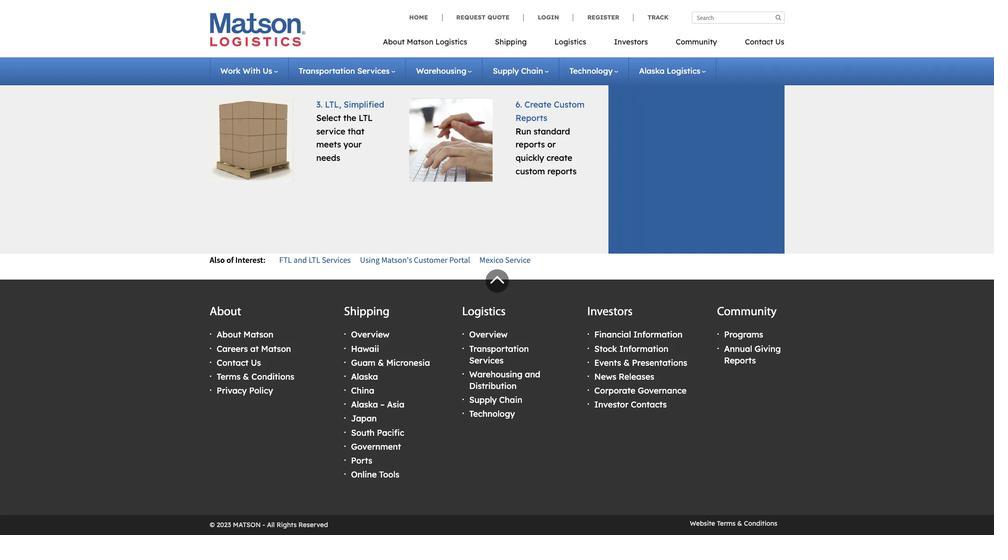 Task type: vqa. For each thing, say whether or not it's contained in the screenshot.
Shipping in footer
yes



Task type: describe. For each thing, give the bounding box(es) containing it.
logistics inside about matson logistics link
[[436, 37, 467, 46]]

transportation inside overview transportation services warehousing and distribution supply chain technology
[[470, 343, 529, 354]]

that
[[348, 126, 365, 137]]

logistics link
[[541, 34, 601, 53]]

warehousing and distribution link
[[470, 369, 541, 391]]

reports for create
[[516, 113, 548, 123]]

corporate governance link
[[595, 385, 687, 396]]

0 vertical spatial information
[[634, 329, 683, 340]]

footer containing about
[[0, 270, 995, 535]]

home
[[410, 13, 428, 21]]

‐
[[263, 521, 265, 529]]

of
[[227, 255, 234, 265]]

©
[[210, 521, 215, 529]]

corporate
[[595, 385, 636, 396]]

work
[[221, 66, 241, 76]]

news releases link
[[595, 371, 655, 382]]

technology link for warehousing and distribution link
[[470, 409, 515, 419]]

logistics down backtop image
[[463, 306, 506, 319]]

ftl and ltl services
[[279, 255, 351, 265]]

& inside overview hawaii guam & micronesia alaska china alaska – asia japan south pacific government ports online tools
[[378, 357, 384, 368]]

search image
[[776, 14, 782, 20]]

& right website
[[738, 520, 743, 528]]

reserved
[[299, 521, 328, 529]]

releases
[[619, 371, 655, 382]]

0 horizontal spatial ltl
[[309, 255, 320, 265]]

matson logistics image
[[210, 13, 305, 46]]

investors link
[[601, 34, 662, 53]]

2023 matson
[[217, 521, 261, 529]]

also
[[210, 255, 225, 265]]

technology link for warehousing link
[[570, 66, 619, 76]]

japan
[[351, 413, 377, 424]]

service
[[317, 126, 346, 137]]

0 horizontal spatial warehousing
[[416, 66, 467, 76]]

© 2023 matson ‐ all rights reserved
[[210, 521, 328, 529]]

logistics inside logistics link
[[555, 37, 587, 46]]

quote
[[488, 13, 510, 21]]

track
[[648, 13, 669, 21]]

backtop image
[[486, 270, 509, 293]]

warehousing inside overview transportation services warehousing and distribution supply chain technology
[[470, 369, 523, 380]]

at
[[250, 343, 259, 354]]

standard
[[534, 126, 570, 137]]

supply chain
[[493, 66, 543, 76]]

or
[[548, 139, 556, 150]]

policy
[[249, 385, 273, 396]]

create
[[547, 153, 573, 163]]

programs annual giving reports
[[725, 329, 781, 366]]

using matson's customer portal
[[360, 255, 471, 265]]

financial information link
[[595, 329, 683, 340]]

investors inside top menu navigation
[[614, 37, 648, 46]]

1 horizontal spatial terms
[[717, 520, 736, 528]]

ltl inside the 3. ltl, simplified select the ltl service that meets your needs
[[359, 113, 373, 123]]

japan link
[[351, 413, 377, 424]]

terms inside about matson careers at matson contact us terms & conditions privacy policy
[[217, 371, 241, 382]]

government
[[351, 441, 401, 452]]

annual giving reports link
[[725, 343, 781, 366]]

custom
[[554, 99, 585, 110]]

overview transportation services warehousing and distribution supply chain technology
[[470, 329, 541, 419]]

transportation services
[[299, 66, 390, 76]]

online tools link
[[351, 469, 400, 480]]

asia
[[387, 399, 405, 410]]

mexico service
[[480, 255, 531, 265]]

rights
[[277, 521, 297, 529]]

about for about matson careers at matson contact us terms & conditions privacy policy
[[217, 329, 241, 340]]

south
[[351, 427, 375, 438]]

investor contacts link
[[595, 399, 667, 410]]

alaska logistics link
[[640, 66, 707, 76]]

custom
[[516, 166, 545, 177]]

–
[[381, 399, 385, 410]]

ftl
[[279, 255, 292, 265]]

overview for hawaii
[[351, 329, 390, 340]]

0 horizontal spatial services
[[322, 255, 351, 265]]

3. ltl, simplified select the ltl service that meets your needs
[[317, 99, 385, 163]]

stock
[[595, 343, 617, 354]]

transportation services link for the work with us link
[[299, 66, 396, 76]]

overview for transportation
[[470, 329, 508, 340]]

customer
[[414, 255, 448, 265]]

ftl and ltl services link
[[279, 255, 351, 265]]

1 horizontal spatial services
[[358, 66, 390, 76]]

6. create custom reports run standard reports or quickly create custom reports
[[516, 99, 585, 177]]

financial information stock information events & presentations news releases corporate governance investor contacts
[[595, 329, 688, 410]]

1 horizontal spatial reports
[[548, 166, 577, 177]]

privacy policy link
[[217, 385, 273, 396]]

0 vertical spatial supply
[[493, 66, 519, 76]]

website terms & conditions
[[690, 520, 778, 528]]

with
[[243, 66, 261, 76]]

also of interest:
[[210, 255, 266, 265]]

register
[[588, 13, 620, 21]]

your
[[344, 139, 362, 150]]

6.
[[516, 99, 522, 110]]

1 vertical spatial conditions
[[744, 520, 778, 528]]

login link
[[524, 13, 573, 21]]

events & presentations link
[[595, 357, 688, 368]]

news
[[595, 371, 617, 382]]

1 vertical spatial alaska
[[351, 371, 378, 382]]

mexico
[[480, 255, 504, 265]]

2 vertical spatial matson
[[261, 343, 291, 354]]

& inside financial information stock information events & presentations news releases corporate governance investor contacts
[[624, 357, 630, 368]]

matson for logistics
[[407, 37, 434, 46]]

supply inside overview transportation services warehousing and distribution supply chain technology
[[470, 395, 497, 405]]

hawaii link
[[351, 343, 379, 354]]

reports for annual
[[725, 355, 756, 366]]

3.
[[317, 99, 323, 110]]

0 horizontal spatial contact us link
[[217, 357, 261, 368]]

needs
[[317, 153, 341, 163]]

2 vertical spatial alaska
[[351, 399, 378, 410]]

ports link
[[351, 455, 373, 466]]

Search search field
[[692, 12, 785, 24]]

0 vertical spatial contact us link
[[732, 34, 785, 53]]

privacy
[[217, 385, 247, 396]]

alaska link
[[351, 371, 378, 382]]

guam
[[351, 357, 376, 368]]



Task type: locate. For each thing, give the bounding box(es) containing it.
2 vertical spatial us
[[251, 357, 261, 368]]

work with us
[[221, 66, 272, 76]]

supply
[[493, 66, 519, 76], [470, 395, 497, 405]]

1 vertical spatial ltl
[[309, 255, 320, 265]]

technology inside overview transportation services warehousing and distribution supply chain technology
[[470, 409, 515, 419]]

0 horizontal spatial conditions
[[252, 371, 295, 382]]

0 horizontal spatial us
[[251, 357, 261, 368]]

0 vertical spatial matson
[[407, 37, 434, 46]]

supply chain link for technology link associated with warehousing and distribution link
[[470, 395, 523, 405]]

reports inside the "programs annual giving reports"
[[725, 355, 756, 366]]

supply down shipping link
[[493, 66, 519, 76]]

& inside about matson careers at matson contact us terms & conditions privacy policy
[[243, 371, 249, 382]]

technology link
[[570, 66, 619, 76], [470, 409, 515, 419]]

logistics down login
[[555, 37, 587, 46]]

supply chain link down distribution at bottom
[[470, 395, 523, 405]]

alaska – asia link
[[351, 399, 405, 410]]

us inside contact us "link"
[[776, 37, 785, 46]]

1 vertical spatial about
[[210, 306, 241, 319]]

warehousing link
[[416, 66, 472, 76]]

transportation up ltl,
[[299, 66, 355, 76]]

warehousing down about matson logistics link
[[416, 66, 467, 76]]

contact us
[[745, 37, 785, 46]]

community inside 'link'
[[676, 37, 718, 46]]

1 horizontal spatial warehousing
[[470, 369, 523, 380]]

0 vertical spatial community
[[676, 37, 718, 46]]

1 horizontal spatial transportation
[[470, 343, 529, 354]]

chain inside overview transportation services warehousing and distribution supply chain technology
[[499, 395, 523, 405]]

distribution
[[470, 381, 517, 391]]

1 vertical spatial information
[[620, 343, 669, 354]]

0 horizontal spatial technology
[[470, 409, 515, 419]]

terms & conditions link
[[217, 371, 295, 382]]

alaska logistics
[[640, 66, 701, 76]]

quickly
[[516, 153, 545, 163]]

2 vertical spatial services
[[470, 355, 504, 366]]

contact us link
[[732, 34, 785, 53], [217, 357, 261, 368]]

shipping inside top menu navigation
[[495, 37, 527, 46]]

section
[[597, 0, 796, 254]]

chain down shipping link
[[521, 66, 543, 76]]

transportation services link up warehousing and distribution link
[[470, 343, 529, 366]]

0 vertical spatial conditions
[[252, 371, 295, 382]]

0 vertical spatial supply chain link
[[493, 66, 549, 76]]

contacts
[[631, 399, 667, 410]]

matson right at
[[261, 343, 291, 354]]

about matson logistics link
[[383, 34, 481, 53]]

0 vertical spatial us
[[776, 37, 785, 46]]

reports
[[516, 113, 548, 123], [725, 355, 756, 366]]

1 vertical spatial and
[[525, 369, 541, 380]]

0 vertical spatial shipping
[[495, 37, 527, 46]]

& up news releases link
[[624, 357, 630, 368]]

1 vertical spatial transportation
[[470, 343, 529, 354]]

1 horizontal spatial ltl
[[359, 113, 373, 123]]

government link
[[351, 441, 401, 452]]

1 vertical spatial transportation services link
[[470, 343, 529, 366]]

1 horizontal spatial contact us link
[[732, 34, 785, 53]]

0 vertical spatial technology
[[570, 66, 613, 76]]

reports down create
[[516, 113, 548, 123]]

alaska up japan on the bottom left
[[351, 399, 378, 410]]

1 vertical spatial chain
[[499, 395, 523, 405]]

portal
[[450, 255, 471, 265]]

ltl
[[359, 113, 373, 123], [309, 255, 320, 265]]

guam & micronesia link
[[351, 357, 430, 368]]

using matson's customer portal link
[[360, 255, 471, 265]]

0 vertical spatial warehousing
[[416, 66, 467, 76]]

technology down top menu navigation
[[570, 66, 613, 76]]

overview link
[[351, 329, 390, 340], [470, 329, 508, 340]]

matson
[[407, 37, 434, 46], [244, 329, 274, 340], [261, 343, 291, 354]]

us right with
[[263, 66, 272, 76]]

2 overview link from the left
[[470, 329, 508, 340]]

conditions inside about matson careers at matson contact us terms & conditions privacy policy
[[252, 371, 295, 382]]

service
[[506, 255, 531, 265]]

contact down the "careers"
[[217, 357, 249, 368]]

1 horizontal spatial and
[[525, 369, 541, 380]]

information up presentations
[[634, 329, 683, 340]]

micronesia
[[387, 357, 430, 368]]

1 vertical spatial technology link
[[470, 409, 515, 419]]

2 overview from the left
[[470, 329, 508, 340]]

1 vertical spatial community
[[718, 306, 777, 319]]

0 horizontal spatial and
[[294, 255, 307, 265]]

simplified
[[344, 99, 385, 110]]

1 vertical spatial warehousing
[[470, 369, 523, 380]]

community link
[[662, 34, 732, 53]]

0 horizontal spatial reports
[[516, 113, 548, 123]]

events
[[595, 357, 622, 368]]

1 horizontal spatial transportation services link
[[470, 343, 529, 366]]

0 horizontal spatial reports
[[516, 139, 545, 150]]

financial
[[595, 329, 631, 340]]

meets
[[317, 139, 341, 150]]

1 horizontal spatial contact
[[745, 37, 774, 46]]

0 vertical spatial reports
[[516, 113, 548, 123]]

matson for careers
[[244, 329, 274, 340]]

alaska down the guam
[[351, 371, 378, 382]]

terms right website
[[717, 520, 736, 528]]

about matson link
[[217, 329, 274, 340]]

services up simplified
[[358, 66, 390, 76]]

transportation services link
[[299, 66, 396, 76], [470, 343, 529, 366]]

overview link for logistics
[[470, 329, 508, 340]]

website terms & conditions link
[[690, 520, 778, 528]]

us down search icon
[[776, 37, 785, 46]]

2 vertical spatial about
[[217, 329, 241, 340]]

logistics
[[436, 37, 467, 46], [555, 37, 587, 46], [667, 66, 701, 76], [463, 306, 506, 319]]

programs link
[[725, 329, 764, 340]]

hawaii
[[351, 343, 379, 354]]

ltl right ftl
[[309, 255, 320, 265]]

contact down search search box
[[745, 37, 774, 46]]

2 horizontal spatial us
[[776, 37, 785, 46]]

technology link down top menu navigation
[[570, 66, 619, 76]]

us inside about matson careers at matson contact us terms & conditions privacy policy
[[251, 357, 261, 368]]

footer
[[0, 270, 995, 535]]

0 vertical spatial ltl
[[359, 113, 373, 123]]

contact us link down search search box
[[732, 34, 785, 53]]

transportation services link for overview link corresponding to logistics
[[470, 343, 529, 366]]

0 horizontal spatial technology link
[[470, 409, 515, 419]]

shipping down quote
[[495, 37, 527, 46]]

the
[[344, 113, 357, 123]]

1 horizontal spatial us
[[263, 66, 272, 76]]

technology down distribution at bottom
[[470, 409, 515, 419]]

supply down distribution at bottom
[[470, 395, 497, 405]]

about matson logistics
[[383, 37, 467, 46]]

1 vertical spatial reports
[[725, 355, 756, 366]]

1 horizontal spatial technology link
[[570, 66, 619, 76]]

0 vertical spatial terms
[[217, 371, 241, 382]]

1 vertical spatial reports
[[548, 166, 577, 177]]

careers
[[217, 343, 248, 354]]

0 vertical spatial investors
[[614, 37, 648, 46]]

terms up privacy
[[217, 371, 241, 382]]

1 vertical spatial contact
[[217, 357, 249, 368]]

1 vertical spatial services
[[322, 255, 351, 265]]

1 horizontal spatial reports
[[725, 355, 756, 366]]

transportation up warehousing and distribution link
[[470, 343, 529, 354]]

community up programs
[[718, 306, 777, 319]]

investors up financial
[[588, 306, 633, 319]]

1 vertical spatial investors
[[588, 306, 633, 319]]

conditions
[[252, 371, 295, 382], [744, 520, 778, 528]]

reports up quickly
[[516, 139, 545, 150]]

about inside top menu navigation
[[383, 37, 405, 46]]

2 horizontal spatial services
[[470, 355, 504, 366]]

1 vertical spatial us
[[263, 66, 272, 76]]

south pacific link
[[351, 427, 405, 438]]

0 vertical spatial transportation
[[299, 66, 355, 76]]

& up privacy policy link
[[243, 371, 249, 382]]

home link
[[410, 13, 442, 21]]

community
[[676, 37, 718, 46], [718, 306, 777, 319]]

and inside overview transportation services warehousing and distribution supply chain technology
[[525, 369, 541, 380]]

0 vertical spatial chain
[[521, 66, 543, 76]]

contact us link down the "careers"
[[217, 357, 261, 368]]

services inside overview transportation services warehousing and distribution supply chain technology
[[470, 355, 504, 366]]

1 horizontal spatial shipping
[[495, 37, 527, 46]]

reports down annual on the right
[[725, 355, 756, 366]]

1 horizontal spatial conditions
[[744, 520, 778, 528]]

using
[[360, 255, 380, 265]]

1 vertical spatial terms
[[717, 520, 736, 528]]

technology
[[570, 66, 613, 76], [470, 409, 515, 419]]

None search field
[[692, 12, 785, 24]]

0 vertical spatial services
[[358, 66, 390, 76]]

contact inside about matson careers at matson contact us terms & conditions privacy policy
[[217, 357, 249, 368]]

& right the guam
[[378, 357, 384, 368]]

request quote link
[[442, 13, 524, 21]]

overview hawaii guam & micronesia alaska china alaska – asia japan south pacific government ports online tools
[[351, 329, 430, 480]]

work with us link
[[221, 66, 278, 76]]

overview inside overview transportation services warehousing and distribution supply chain technology
[[470, 329, 508, 340]]

overview inside overview hawaii guam & micronesia alaska china alaska – asia japan south pacific government ports online tools
[[351, 329, 390, 340]]

1 vertical spatial supply
[[470, 395, 497, 405]]

track link
[[634, 13, 669, 21]]

overview
[[351, 329, 390, 340], [470, 329, 508, 340]]

chain down warehousing and distribution link
[[499, 395, 523, 405]]

matson's
[[382, 255, 413, 265]]

1 vertical spatial technology
[[470, 409, 515, 419]]

about for about matson logistics
[[383, 37, 405, 46]]

6. create custom reports link
[[516, 99, 585, 123]]

matson up at
[[244, 329, 274, 340]]

logistics down community 'link'
[[667, 66, 701, 76]]

reports down create
[[548, 166, 577, 177]]

1 vertical spatial contact us link
[[217, 357, 261, 368]]

1 vertical spatial supply chain link
[[470, 395, 523, 405]]

0 vertical spatial reports
[[516, 139, 545, 150]]

0 horizontal spatial shipping
[[344, 306, 390, 319]]

transportation services link up 3. ltl, simplified link at top
[[299, 66, 396, 76]]

pacific
[[377, 427, 405, 438]]

0 vertical spatial about
[[383, 37, 405, 46]]

0 horizontal spatial transportation services link
[[299, 66, 396, 76]]

1 overview link from the left
[[351, 329, 390, 340]]

0 vertical spatial contact
[[745, 37, 774, 46]]

technology link down distribution at bottom
[[470, 409, 515, 419]]

us up terms & conditions link
[[251, 357, 261, 368]]

services up distribution at bottom
[[470, 355, 504, 366]]

1 horizontal spatial technology
[[570, 66, 613, 76]]

logistics up warehousing link
[[436, 37, 467, 46]]

overview link for shipping
[[351, 329, 390, 340]]

0 horizontal spatial overview link
[[351, 329, 390, 340]]

programs
[[725, 329, 764, 340]]

about inside about matson careers at matson contact us terms & conditions privacy policy
[[217, 329, 241, 340]]

community up alaska logistics link
[[676, 37, 718, 46]]

services
[[358, 66, 390, 76], [322, 255, 351, 265], [470, 355, 504, 366]]

1 vertical spatial shipping
[[344, 306, 390, 319]]

0 horizontal spatial terms
[[217, 371, 241, 382]]

top menu navigation
[[383, 34, 785, 53]]

matson inside top menu navigation
[[407, 37, 434, 46]]

1 vertical spatial matson
[[244, 329, 274, 340]]

0 horizontal spatial contact
[[217, 357, 249, 368]]

0 horizontal spatial transportation
[[299, 66, 355, 76]]

0 vertical spatial transportation services link
[[299, 66, 396, 76]]

alaska down investors link
[[640, 66, 665, 76]]

request quote
[[457, 13, 510, 21]]

0 vertical spatial alaska
[[640, 66, 665, 76]]

all
[[267, 521, 275, 529]]

china
[[351, 385, 374, 396]]

shipping link
[[481, 34, 541, 53]]

governance
[[638, 385, 687, 396]]

supply chain link for warehousing link technology link
[[493, 66, 549, 76]]

presentations
[[632, 357, 688, 368]]

0 horizontal spatial overview
[[351, 329, 390, 340]]

ltl down simplified
[[359, 113, 373, 123]]

1 overview from the left
[[351, 329, 390, 340]]

reports inside the 6. create custom reports run standard reports or quickly create custom reports
[[516, 113, 548, 123]]

0 vertical spatial and
[[294, 255, 307, 265]]

information up events & presentations link
[[620, 343, 669, 354]]

register link
[[573, 13, 634, 21]]

stock information link
[[595, 343, 669, 354]]

matson down home
[[407, 37, 434, 46]]

services left using on the left of the page
[[322, 255, 351, 265]]

online
[[351, 469, 377, 480]]

1 horizontal spatial overview
[[470, 329, 508, 340]]

contact
[[745, 37, 774, 46], [217, 357, 249, 368]]

shipping up hawaii in the bottom left of the page
[[344, 306, 390, 319]]

investors down track link
[[614, 37, 648, 46]]

warehousing up distribution at bottom
[[470, 369, 523, 380]]

chain
[[521, 66, 543, 76], [499, 395, 523, 405]]

login
[[538, 13, 559, 21]]

request
[[457, 13, 486, 21]]

supply chain link down shipping link
[[493, 66, 549, 76]]

contact inside top menu navigation
[[745, 37, 774, 46]]

0 vertical spatial technology link
[[570, 66, 619, 76]]

about for about
[[210, 306, 241, 319]]

china link
[[351, 385, 374, 396]]

1 horizontal spatial overview link
[[470, 329, 508, 340]]

giving
[[755, 343, 781, 354]]

careers at matson link
[[217, 343, 291, 354]]



